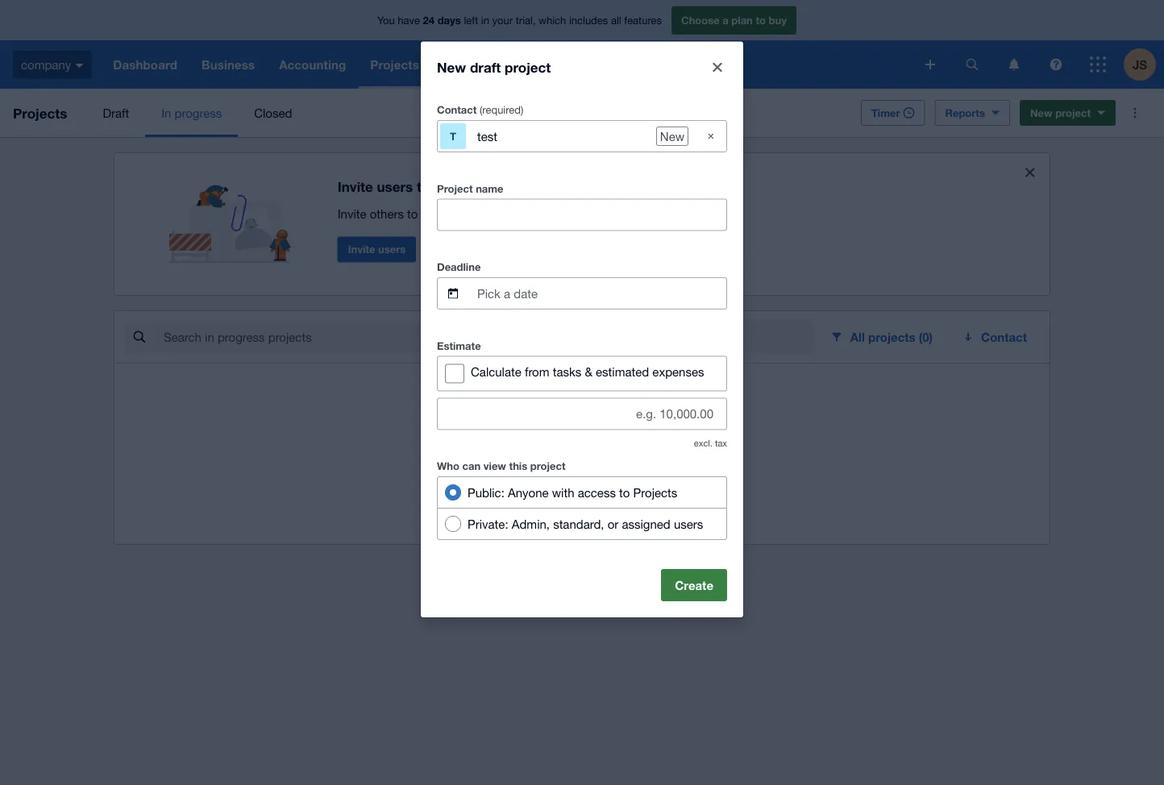 Task type: vqa. For each thing, say whether or not it's contained in the screenshot.
Project name
yes



Task type: describe. For each thing, give the bounding box(es) containing it.
deadline
[[437, 261, 481, 273]]

1 horizontal spatial svg image
[[1009, 58, 1020, 71]]

create for create a new project from the new project add tasks, enter time and keep track of your spending
[[446, 460, 482, 474]]

new for new
[[660, 129, 685, 143]]

(required)
[[480, 103, 524, 116]]

2 horizontal spatial svg image
[[1090, 56, 1106, 73]]

add
[[435, 479, 458, 493]]

users for invite users
[[378, 243, 406, 256]]

0 horizontal spatial svg image
[[926, 60, 935, 69]]

of
[[638, 479, 648, 493]]

in
[[161, 106, 171, 120]]

new for new draft project
[[437, 59, 466, 75]]

draft
[[470, 59, 501, 75]]

reports
[[945, 106, 985, 119]]

projects down project name at left top
[[444, 207, 488, 221]]

new draft project dialog
[[421, 41, 743, 617]]

tasks,
[[461, 479, 493, 493]]

tasks
[[553, 365, 582, 379]]

(0)
[[919, 330, 933, 344]]

all
[[611, 14, 621, 26]]

includes
[[569, 14, 608, 26]]

all
[[851, 330, 865, 344]]

draft link
[[87, 89, 145, 137]]

company button
[[0, 40, 101, 89]]

1 horizontal spatial svg image
[[966, 58, 978, 71]]

assigned
[[622, 517, 671, 531]]

reports button
[[935, 100, 1010, 126]]

assign
[[515, 207, 550, 221]]

calculate
[[471, 365, 522, 379]]

public:
[[468, 485, 505, 499]]

invite for invite others to use projects and assign and manage their user roles
[[338, 207, 367, 221]]

new project button
[[1020, 100, 1116, 126]]

svg image inside company 'popup button'
[[75, 63, 83, 68]]

in progress
[[161, 106, 222, 120]]

private:
[[468, 517, 508, 531]]

close button
[[701, 51, 734, 83]]

their
[[624, 207, 648, 221]]

days
[[438, 14, 461, 26]]

draft
[[103, 106, 129, 120]]

projects inside group
[[633, 485, 678, 499]]

js button
[[1124, 40, 1164, 89]]

estimate
[[437, 339, 481, 352]]

close image
[[713, 62, 722, 72]]

e.g. 10,000.00 field
[[438, 399, 726, 429]]

access
[[578, 485, 616, 499]]

estimated
[[596, 365, 649, 379]]

company
[[21, 57, 71, 72]]

calculate from tasks & estimated expenses
[[471, 365, 704, 379]]

you have 24 days left in your trial, which includes all features
[[377, 14, 662, 26]]

expenses
[[653, 365, 704, 379]]

all projects (0)
[[851, 330, 933, 344]]

buy
[[769, 14, 787, 26]]

with
[[552, 485, 575, 499]]

your inside create a new project from the new project add tasks, enter time and keep track of your spending
[[652, 479, 676, 493]]

&
[[585, 365, 593, 379]]

standard,
[[553, 517, 604, 531]]

new project
[[1030, 106, 1091, 119]]

from inside new draft project dialog
[[525, 365, 550, 379]]

all projects (0) button
[[820, 321, 946, 353]]

users inside new draft project dialog
[[674, 517, 703, 531]]

in
[[481, 14, 489, 26]]

can
[[462, 460, 481, 472]]

user
[[651, 207, 675, 221]]

clear image
[[695, 120, 727, 152]]

contact (required)
[[437, 103, 524, 116]]

use
[[421, 207, 441, 221]]

24
[[423, 14, 435, 26]]

to up "use"
[[417, 179, 430, 195]]

invite users to projects
[[338, 179, 488, 195]]

and inside create a new project from the new project add tasks, enter time and keep track of your spending
[[554, 479, 574, 493]]

invite users
[[348, 243, 406, 256]]



Task type: locate. For each thing, give the bounding box(es) containing it.
new
[[437, 59, 466, 75], [1030, 106, 1053, 119], [660, 129, 685, 143], [610, 460, 636, 474]]

to
[[756, 14, 766, 26], [417, 179, 430, 195], [407, 207, 418, 221], [619, 485, 630, 499]]

1 vertical spatial invite
[[338, 207, 367, 221]]

1 horizontal spatial contact
[[981, 330, 1027, 344]]

features
[[624, 14, 662, 26]]

1 vertical spatial from
[[562, 460, 586, 474]]

projects down company
[[13, 105, 67, 121]]

contact up the t
[[437, 103, 477, 116]]

and right assign
[[554, 207, 574, 221]]

spending
[[679, 479, 729, 493]]

users inside invite users link
[[378, 243, 406, 256]]

which
[[539, 14, 566, 26]]

you
[[377, 14, 395, 26]]

contact for contact
[[981, 330, 1027, 344]]

your inside js banner
[[492, 14, 513, 26]]

Deadline field
[[476, 278, 726, 309]]

svg image up new project
[[1050, 58, 1062, 71]]

1 vertical spatial users
[[378, 243, 406, 256]]

choose a plan to buy
[[681, 14, 787, 26]]

the
[[590, 460, 607, 474]]

admin,
[[512, 517, 550, 531]]

svg image right company
[[75, 63, 83, 68]]

0 vertical spatial contact
[[437, 103, 477, 116]]

timer button
[[861, 100, 925, 126]]

contact inside new draft project dialog
[[437, 103, 477, 116]]

js
[[1133, 57, 1147, 72]]

2 horizontal spatial svg image
[[1050, 58, 1062, 71]]

create a new project from the new project add tasks, enter time and keep track of your spending
[[435, 460, 729, 493]]

a right can
[[485, 460, 492, 474]]

1 horizontal spatial your
[[652, 479, 676, 493]]

invite
[[338, 179, 373, 195], [338, 207, 367, 221], [348, 243, 375, 256]]

create for create
[[675, 578, 714, 592]]

from left the at bottom
[[562, 460, 586, 474]]

a for create a new project from the new project add tasks, enter time and keep track of your spending
[[485, 460, 492, 474]]

a for choose a plan to buy
[[723, 14, 729, 26]]

a left plan
[[723, 14, 729, 26]]

1 vertical spatial a
[[485, 460, 492, 474]]

progress
[[175, 106, 222, 120]]

closed link
[[238, 89, 308, 137]]

invite users to projects image
[[169, 166, 299, 263]]

who
[[437, 460, 460, 472]]

new inside create a new project from the new project add tasks, enter time and keep track of your spending
[[610, 460, 636, 474]]

js banner
[[0, 0, 1164, 89]]

svg image
[[1090, 56, 1106, 73], [1009, 58, 1020, 71], [926, 60, 935, 69]]

in progress link
[[145, 89, 238, 137]]

contact
[[437, 103, 477, 116], [981, 330, 1027, 344]]

project
[[437, 182, 473, 195]]

from
[[525, 365, 550, 379], [562, 460, 586, 474]]

a
[[723, 14, 729, 26], [485, 460, 492, 474]]

new
[[495, 460, 517, 474]]

1 vertical spatial create
[[675, 578, 714, 592]]

and down name
[[491, 207, 512, 221]]

contact right (0)
[[981, 330, 1027, 344]]

new up track
[[610, 460, 636, 474]]

track
[[607, 479, 635, 493]]

view
[[484, 460, 506, 472]]

0 vertical spatial users
[[377, 179, 413, 195]]

users
[[377, 179, 413, 195], [378, 243, 406, 256], [674, 517, 703, 531]]

private: admin, standard, or assigned users
[[468, 517, 703, 531]]

invite down 'others' at the top of the page
[[348, 243, 375, 256]]

enter
[[496, 479, 524, 493]]

time
[[527, 479, 551, 493]]

to inside js banner
[[756, 14, 766, 26]]

anyone
[[508, 485, 549, 499]]

to left "use"
[[407, 207, 418, 221]]

who can view this project
[[437, 460, 566, 472]]

users down 'others' at the top of the page
[[378, 243, 406, 256]]

project
[[505, 59, 551, 75], [1056, 106, 1091, 119], [521, 460, 558, 474], [639, 460, 680, 474], [530, 460, 566, 472]]

users up 'others' at the top of the page
[[377, 179, 413, 195]]

choose
[[681, 14, 720, 26]]

have
[[398, 14, 420, 26]]

invite for invite users
[[348, 243, 375, 256]]

your right in
[[492, 14, 513, 26]]

and right time
[[554, 479, 574, 493]]

1 horizontal spatial a
[[723, 14, 729, 26]]

Project name field
[[438, 199, 726, 230]]

0 horizontal spatial from
[[525, 365, 550, 379]]

to left the buy
[[756, 14, 766, 26]]

invite users link
[[338, 237, 416, 263]]

others
[[370, 207, 404, 221]]

svg image
[[966, 58, 978, 71], [1050, 58, 1062, 71], [75, 63, 83, 68]]

a inside create a new project from the new project add tasks, enter time and keep track of your spending
[[485, 460, 492, 474]]

create inside create a new project from the new project add tasks, enter time and keep track of your spending
[[446, 460, 482, 474]]

create button
[[661, 569, 727, 601]]

Search in progress projects search field
[[162, 322, 813, 352]]

or
[[608, 517, 619, 531]]

new draft project
[[437, 59, 551, 75]]

contact inside popup button
[[981, 330, 1027, 344]]

1 horizontal spatial from
[[562, 460, 586, 474]]

invite others to use projects and assign and manage their user roles
[[338, 207, 704, 221]]

from left tasks
[[525, 365, 550, 379]]

excl. tax
[[694, 438, 727, 448]]

invite for invite users to projects
[[338, 179, 373, 195]]

public: anyone with access to projects
[[468, 485, 678, 499]]

new for new project
[[1030, 106, 1053, 119]]

0 vertical spatial a
[[723, 14, 729, 26]]

new left draft
[[437, 59, 466, 75]]

1 vertical spatial your
[[652, 479, 676, 493]]

manage
[[577, 207, 621, 221]]

invite up 'others' at the top of the page
[[338, 179, 373, 195]]

keep
[[578, 479, 604, 493]]

closed
[[254, 106, 292, 120]]

group inside new draft project dialog
[[437, 476, 727, 540]]

left
[[464, 14, 478, 26]]

new inside 'popup button'
[[1030, 106, 1053, 119]]

0 horizontal spatial your
[[492, 14, 513, 26]]

create inside button
[[675, 578, 714, 592]]

0 horizontal spatial a
[[485, 460, 492, 474]]

plan
[[732, 14, 753, 26]]

projects up assigned
[[633, 485, 678, 499]]

svg image up reports popup button
[[966, 58, 978, 71]]

a inside js banner
[[723, 14, 729, 26]]

contact button
[[952, 321, 1040, 353]]

projects
[[13, 105, 67, 121], [434, 179, 488, 195], [444, 207, 488, 221], [633, 485, 678, 499]]

to left of
[[619, 485, 630, 499]]

roles
[[678, 207, 704, 221]]

0 vertical spatial invite
[[338, 179, 373, 195]]

this
[[509, 460, 527, 472]]

group
[[437, 476, 727, 540]]

to inside new draft project dialog
[[619, 485, 630, 499]]

t
[[450, 130, 456, 142]]

trial,
[[516, 14, 536, 26]]

0 horizontal spatial create
[[446, 460, 482, 474]]

2 vertical spatial users
[[674, 517, 703, 531]]

1 horizontal spatial create
[[675, 578, 714, 592]]

invite left 'others' at the top of the page
[[338, 207, 367, 221]]

Find or create a contact field
[[476, 121, 656, 151]]

0 horizontal spatial contact
[[437, 103, 477, 116]]

new right reports popup button
[[1030, 106, 1053, 119]]

name
[[476, 182, 504, 195]]

0 horizontal spatial svg image
[[75, 63, 83, 68]]

0 vertical spatial create
[[446, 460, 482, 474]]

new left clear 'image'
[[660, 129, 685, 143]]

create
[[446, 460, 482, 474], [675, 578, 714, 592]]

your
[[492, 14, 513, 26], [652, 479, 676, 493]]

your right of
[[652, 479, 676, 493]]

0 vertical spatial your
[[492, 14, 513, 26]]

projects up "use"
[[434, 179, 488, 195]]

group containing public: anyone with access to projects
[[437, 476, 727, 540]]

excl.
[[694, 438, 713, 448]]

project inside 'popup button'
[[1056, 106, 1091, 119]]

users for invite users to projects
[[377, 179, 413, 195]]

0 vertical spatial from
[[525, 365, 550, 379]]

contact for contact (required)
[[437, 103, 477, 116]]

projects
[[868, 330, 916, 344]]

project name
[[437, 182, 504, 195]]

2 vertical spatial invite
[[348, 243, 375, 256]]

timer
[[872, 106, 900, 119]]

tax
[[715, 438, 727, 448]]

1 vertical spatial contact
[[981, 330, 1027, 344]]

users down spending
[[674, 517, 703, 531]]

from inside create a new project from the new project add tasks, enter time and keep track of your spending
[[562, 460, 586, 474]]



